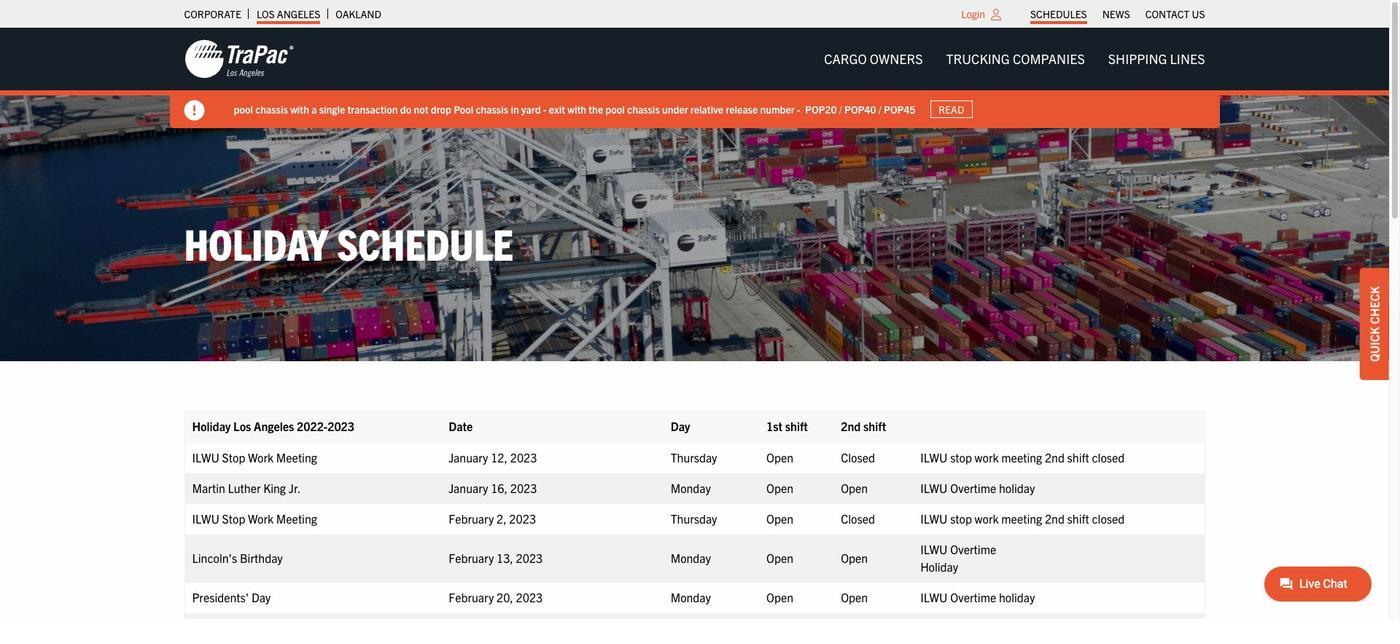 Task type: locate. For each thing, give the bounding box(es) containing it.
0 vertical spatial closed
[[841, 450, 875, 465]]

0 vertical spatial ilwu stop work meeting 2nd shift closed
[[920, 450, 1125, 465]]

presidents'
[[192, 590, 249, 605]]

2 vertical spatial holiday
[[920, 560, 958, 574]]

menu bar down light icon
[[812, 44, 1217, 74]]

menu bar inside banner
[[812, 44, 1217, 74]]

closed for january 12, 2023
[[841, 450, 875, 465]]

ilwu overtime holiday up ilwu overtime holiday at the right of page
[[920, 481, 1035, 496]]

yard
[[521, 103, 541, 116]]

0 vertical spatial stop
[[222, 450, 245, 465]]

holiday for february 20, 2023
[[999, 590, 1035, 605]]

shipping lines
[[1108, 50, 1205, 67]]

2 horizontal spatial chassis
[[627, 103, 660, 116]]

1 vertical spatial monday
[[671, 551, 711, 566]]

0 horizontal spatial -
[[543, 103, 547, 116]]

1 overtime from the top
[[950, 481, 996, 496]]

trucking
[[946, 50, 1010, 67]]

2 vertical spatial 2nd
[[1045, 512, 1065, 526]]

1 vertical spatial ilwu overtime holiday
[[920, 590, 1035, 605]]

1 horizontal spatial -
[[797, 103, 800, 116]]

1 vertical spatial february
[[449, 551, 494, 566]]

1 - from the left
[[543, 103, 547, 116]]

1 stop from the top
[[950, 450, 972, 465]]

0 vertical spatial work
[[975, 450, 999, 465]]

0 vertical spatial work
[[248, 450, 274, 465]]

2023
[[328, 419, 354, 434], [510, 450, 537, 465], [510, 481, 537, 496], [509, 512, 536, 526], [516, 551, 543, 566], [516, 590, 543, 605]]

1 vertical spatial january
[[449, 481, 488, 496]]

pool
[[454, 103, 473, 116]]

work for february 2, 2023
[[248, 512, 274, 526]]

1 vertical spatial work
[[975, 512, 999, 526]]

overtime
[[950, 481, 996, 496], [950, 542, 996, 557], [950, 590, 996, 605]]

3 february from the top
[[449, 590, 494, 605]]

login link
[[961, 7, 985, 20]]

angeles left oakland
[[277, 7, 320, 20]]

1 horizontal spatial los
[[257, 7, 275, 20]]

1 closed from the top
[[1092, 450, 1125, 465]]

0 vertical spatial monday
[[671, 481, 711, 496]]

january left 16,
[[449, 481, 488, 496]]

1st shift
[[766, 419, 808, 434]]

0 vertical spatial january
[[449, 450, 488, 465]]

2023 for january 12, 2023
[[510, 450, 537, 465]]

chassis left under
[[627, 103, 660, 116]]

1 monday from the top
[[671, 481, 711, 496]]

- left exit at the left
[[543, 103, 547, 116]]

1 vertical spatial overtime
[[950, 542, 996, 557]]

holiday inside ilwu overtime holiday
[[920, 560, 958, 574]]

trucking companies
[[946, 50, 1085, 67]]

ilwu stop work meeting
[[192, 450, 317, 465], [192, 512, 317, 526]]

january for january 12, 2023
[[449, 450, 488, 465]]

meeting
[[276, 450, 317, 465], [276, 512, 317, 526]]

1 vertical spatial los
[[233, 419, 251, 434]]

chassis left in
[[476, 103, 508, 116]]

closed for february 2, 2023
[[1092, 512, 1125, 526]]

contact us link
[[1145, 4, 1205, 24]]

1 horizontal spatial /
[[878, 103, 881, 116]]

2 work from the top
[[975, 512, 999, 526]]

january for january 16, 2023
[[449, 481, 488, 496]]

1 closed from the top
[[841, 450, 875, 465]]

menu bar containing schedules
[[1023, 4, 1213, 24]]

0 vertical spatial overtime
[[950, 481, 996, 496]]

/ left pop45
[[878, 103, 881, 116]]

meeting
[[1001, 450, 1042, 465], [1001, 512, 1042, 526]]

banner
[[0, 28, 1400, 128]]

work
[[248, 450, 274, 465], [248, 512, 274, 526]]

meeting down jr.
[[276, 512, 317, 526]]

0 vertical spatial ilwu stop work meeting
[[192, 450, 317, 465]]

holiday for january 16, 2023
[[999, 481, 1035, 496]]

los angeles link
[[257, 4, 320, 24]]

- right number
[[797, 103, 800, 116]]

menu bar
[[1023, 4, 1213, 24], [812, 44, 1217, 74]]

1 vertical spatial closed
[[1092, 512, 1125, 526]]

day
[[671, 419, 690, 434], [251, 590, 271, 605]]

/ left pop40
[[839, 103, 842, 116]]

1 vertical spatial meeting
[[1001, 512, 1042, 526]]

2 ilwu overtime holiday from the top
[[920, 590, 1035, 605]]

3 overtime from the top
[[950, 590, 996, 605]]

2 meeting from the top
[[1001, 512, 1042, 526]]

0 vertical spatial angeles
[[277, 7, 320, 20]]

1 vertical spatial menu bar
[[812, 44, 1217, 74]]

1 ilwu stop work meeting 2nd shift closed from the top
[[920, 450, 1125, 465]]

open
[[766, 450, 793, 465], [766, 481, 793, 496], [841, 481, 868, 496], [766, 512, 793, 526], [766, 551, 793, 566], [841, 551, 868, 566], [766, 590, 793, 605], [841, 590, 868, 605]]

1 vertical spatial angeles
[[254, 419, 294, 434]]

2 ilwu stop work meeting from the top
[[192, 512, 317, 526]]

shipping lines link
[[1097, 44, 1217, 74]]

monday
[[671, 481, 711, 496], [671, 551, 711, 566], [671, 590, 711, 605]]

2 ilwu stop work meeting 2nd shift closed from the top
[[920, 512, 1125, 526]]

los angeles
[[257, 7, 320, 20]]

work
[[975, 450, 999, 465], [975, 512, 999, 526]]

1 chassis from the left
[[255, 103, 288, 116]]

1 vertical spatial ilwu stop work meeting
[[192, 512, 317, 526]]

shipping
[[1108, 50, 1167, 67]]

2 vertical spatial monday
[[671, 590, 711, 605]]

january left 12,
[[449, 450, 488, 465]]

2 / from the left
[[878, 103, 881, 116]]

0 vertical spatial closed
[[1092, 450, 1125, 465]]

holiday
[[184, 216, 328, 269], [192, 419, 231, 434], [920, 560, 958, 574]]

1 vertical spatial 2nd
[[1045, 450, 1065, 465]]

ilwu overtime holiday
[[920, 481, 1035, 496], [920, 590, 1035, 605]]

0 vertical spatial meeting
[[276, 450, 317, 465]]

2 stop from the top
[[222, 512, 245, 526]]

quick
[[1367, 327, 1382, 362]]

1 / from the left
[[839, 103, 842, 116]]

meeting for january
[[276, 450, 317, 465]]

february left the 13,
[[449, 551, 494, 566]]

0 horizontal spatial /
[[839, 103, 842, 116]]

1 vertical spatial ilwu stop work meeting 2nd shift closed
[[920, 512, 1125, 526]]

2 overtime from the top
[[950, 542, 996, 557]]

0 vertical spatial february
[[449, 512, 494, 526]]

february left 20,
[[449, 590, 494, 605]]

pool
[[234, 103, 253, 116], [605, 103, 625, 116]]

stop
[[222, 450, 245, 465], [222, 512, 245, 526]]

1 vertical spatial stop
[[950, 512, 972, 526]]

2 monday from the top
[[671, 551, 711, 566]]

chassis left a
[[255, 103, 288, 116]]

schedules
[[1030, 7, 1087, 20]]

2 closed from the top
[[1092, 512, 1125, 526]]

0 horizontal spatial day
[[251, 590, 271, 605]]

1 ilwu overtime holiday from the top
[[920, 481, 1035, 496]]

release
[[726, 103, 758, 116]]

february left 2,
[[449, 512, 494, 526]]

2 closed from the top
[[841, 512, 875, 526]]

1 vertical spatial holiday
[[999, 590, 1035, 605]]

ilwu stop work meeting up martin luther king jr. at the left bottom of the page
[[192, 450, 317, 465]]

pop45
[[884, 103, 916, 116]]

stop for january 12, 2023
[[222, 450, 245, 465]]

under
[[662, 103, 688, 116]]

monday for january 16, 2023
[[671, 481, 711, 496]]

trucking companies link
[[934, 44, 1097, 74]]

1 meeting from the top
[[1001, 450, 1042, 465]]

los up los angeles image
[[257, 7, 275, 20]]

ilwu stop work meeting 2nd shift closed for february 2, 2023
[[920, 512, 1125, 526]]

3 monday from the top
[[671, 590, 711, 605]]

stop up luther
[[222, 450, 245, 465]]

0 horizontal spatial pool
[[234, 103, 253, 116]]

cargo owners link
[[812, 44, 934, 74]]

2 thursday from the top
[[671, 512, 717, 526]]

2 holiday from the top
[[999, 590, 1035, 605]]

1 horizontal spatial with
[[567, 103, 586, 116]]

holiday
[[999, 481, 1035, 496], [999, 590, 1035, 605]]

/
[[839, 103, 842, 116], [878, 103, 881, 116]]

0 horizontal spatial chassis
[[255, 103, 288, 116]]

work for january 12, 2023
[[248, 450, 274, 465]]

0 vertical spatial thursday
[[671, 450, 717, 465]]

ilwu
[[192, 450, 219, 465], [920, 450, 948, 465], [920, 481, 948, 496], [192, 512, 219, 526], [920, 512, 948, 526], [920, 542, 948, 557], [920, 590, 948, 605]]

work down 'king' at bottom
[[248, 512, 274, 526]]

ilwu stop work meeting 2nd shift closed
[[920, 450, 1125, 465], [920, 512, 1125, 526]]

los up luther
[[233, 419, 251, 434]]

-
[[543, 103, 547, 116], [797, 103, 800, 116]]

pop20
[[805, 103, 837, 116]]

1 vertical spatial thursday
[[671, 512, 717, 526]]

holiday for holiday schedule
[[184, 216, 328, 269]]

1 horizontal spatial pool
[[605, 103, 625, 116]]

1 ilwu stop work meeting from the top
[[192, 450, 317, 465]]

work for february 2, 2023
[[975, 512, 999, 526]]

login
[[961, 7, 985, 20]]

2 meeting from the top
[[276, 512, 317, 526]]

1 meeting from the top
[[276, 450, 317, 465]]

0 vertical spatial menu bar
[[1023, 4, 1213, 24]]

1 holiday from the top
[[999, 481, 1035, 496]]

los
[[257, 7, 275, 20], [233, 419, 251, 434]]

1 horizontal spatial chassis
[[476, 103, 508, 116]]

1 vertical spatial closed
[[841, 512, 875, 526]]

2 february from the top
[[449, 551, 494, 566]]

2nd for february 2, 2023
[[1045, 512, 1065, 526]]

ilwu overtime holiday down ilwu overtime holiday at the right of page
[[920, 590, 1035, 605]]

meeting for february
[[276, 512, 317, 526]]

16,
[[491, 481, 508, 496]]

0 vertical spatial day
[[671, 419, 690, 434]]

luther
[[228, 481, 261, 496]]

presidents' day
[[192, 590, 271, 605]]

pool right the
[[605, 103, 625, 116]]

2 january from the top
[[449, 481, 488, 496]]

birthday
[[240, 551, 283, 566]]

us
[[1192, 7, 1205, 20]]

1 vertical spatial work
[[248, 512, 274, 526]]

stop down luther
[[222, 512, 245, 526]]

2nd
[[841, 419, 861, 434], [1045, 450, 1065, 465], [1045, 512, 1065, 526]]

2023 for february 20, 2023
[[516, 590, 543, 605]]

menu bar containing cargo owners
[[812, 44, 1217, 74]]

angeles left 2022-
[[254, 419, 294, 434]]

closed for february 2, 2023
[[841, 512, 875, 526]]

1 january from the top
[[449, 450, 488, 465]]

february
[[449, 512, 494, 526], [449, 551, 494, 566], [449, 590, 494, 605]]

oakland
[[336, 7, 381, 20]]

0 horizontal spatial with
[[290, 103, 309, 116]]

ilwu overtime holiday for january 16, 2023
[[920, 481, 1035, 496]]

2 vertical spatial overtime
[[950, 590, 996, 605]]

closed
[[841, 450, 875, 465], [841, 512, 875, 526]]

meeting up jr.
[[276, 450, 317, 465]]

angeles
[[277, 7, 320, 20], [254, 419, 294, 434]]

thursday for february 2, 2023
[[671, 512, 717, 526]]

2 work from the top
[[248, 512, 274, 526]]

with left the
[[567, 103, 586, 116]]

with left a
[[290, 103, 309, 116]]

pool chassis with a single transaction  do not drop pool chassis in yard -  exit with the pool chassis under relative release number -  pop20 / pop40 / pop45
[[234, 103, 916, 116]]

ilwu overtime holiday for february 20, 2023
[[920, 590, 1035, 605]]

1 february from the top
[[449, 512, 494, 526]]

monday for february 13, 2023
[[671, 551, 711, 566]]

1st
[[766, 419, 782, 434]]

closed
[[1092, 450, 1125, 465], [1092, 512, 1125, 526]]

date
[[449, 419, 475, 434]]

0 vertical spatial ilwu overtime holiday
[[920, 481, 1035, 496]]

0 vertical spatial stop
[[950, 450, 972, 465]]

1 work from the top
[[975, 450, 999, 465]]

martin luther king jr.
[[192, 481, 301, 496]]

menu bar up shipping
[[1023, 4, 1213, 24]]

work up 'king' at bottom
[[248, 450, 274, 465]]

2 with from the left
[[567, 103, 586, 116]]

1 vertical spatial stop
[[222, 512, 245, 526]]

ilwu stop work meeting for january 12, 2023
[[192, 450, 317, 465]]

ilwu stop work meeting down martin luther king jr. at the left bottom of the page
[[192, 512, 317, 526]]

1 work from the top
[[248, 450, 274, 465]]

1 vertical spatial holiday
[[192, 419, 231, 434]]

0 vertical spatial meeting
[[1001, 450, 1042, 465]]

2 stop from the top
[[950, 512, 972, 526]]

0 vertical spatial holiday
[[999, 481, 1035, 496]]

single
[[319, 103, 345, 116]]

shift
[[785, 419, 808, 434], [863, 419, 886, 434], [1067, 450, 1089, 465], [1067, 512, 1089, 526]]

1 vertical spatial meeting
[[276, 512, 317, 526]]

in
[[511, 103, 519, 116]]

pool right solid image
[[234, 103, 253, 116]]

1 stop from the top
[[222, 450, 245, 465]]

0 vertical spatial holiday
[[184, 216, 328, 269]]

2 vertical spatial february
[[449, 590, 494, 605]]

2,
[[497, 512, 507, 526]]

1 thursday from the top
[[671, 450, 717, 465]]

with
[[290, 103, 309, 116], [567, 103, 586, 116]]



Task type: describe. For each thing, give the bounding box(es) containing it.
february 2, 2023
[[449, 512, 536, 526]]

february for february 2, 2023
[[449, 512, 494, 526]]

13,
[[497, 551, 513, 566]]

2 pool from the left
[[605, 103, 625, 116]]

jr.
[[289, 481, 301, 496]]

february 13, 2023
[[449, 551, 543, 566]]

stop for february 2, 2023
[[950, 512, 972, 526]]

2nd for january 12, 2023
[[1045, 450, 1065, 465]]

pop40
[[844, 103, 876, 116]]

overtime for february 20, 2023
[[950, 590, 996, 605]]

owners
[[870, 50, 923, 67]]

0 horizontal spatial los
[[233, 419, 251, 434]]

read
[[938, 103, 964, 116]]

contact
[[1145, 7, 1189, 20]]

2nd shift
[[841, 419, 886, 434]]

stop for february 2, 2023
[[222, 512, 245, 526]]

february for february 13, 2023
[[449, 551, 494, 566]]

not
[[414, 103, 428, 116]]

overtime inside ilwu overtime holiday
[[950, 542, 996, 557]]

0 vertical spatial los
[[257, 7, 275, 20]]

2023 for february 13, 2023
[[516, 551, 543, 566]]

solid image
[[184, 101, 205, 121]]

2022-
[[297, 419, 328, 434]]

ilwu overtime holiday
[[920, 542, 996, 574]]

schedules link
[[1030, 4, 1087, 24]]

martin
[[192, 481, 225, 496]]

exit
[[549, 103, 565, 116]]

cargo
[[824, 50, 867, 67]]

meeting for january 12, 2023
[[1001, 450, 1042, 465]]

0 vertical spatial 2nd
[[841, 419, 861, 434]]

holiday for holiday los angeles 2022-2023
[[192, 419, 231, 434]]

schedule
[[337, 216, 513, 269]]

a
[[311, 103, 317, 116]]

2023 for january 16, 2023
[[510, 481, 537, 496]]

thursday for january 12, 2023
[[671, 450, 717, 465]]

transaction
[[347, 103, 398, 116]]

corporate link
[[184, 4, 241, 24]]

1 pool from the left
[[234, 103, 253, 116]]

news
[[1102, 7, 1130, 20]]

monday for february 20, 2023
[[671, 590, 711, 605]]

work for january 12, 2023
[[975, 450, 999, 465]]

quick check
[[1367, 287, 1382, 362]]

corporate
[[184, 7, 241, 20]]

number
[[760, 103, 795, 116]]

1 vertical spatial day
[[251, 590, 271, 605]]

oakland link
[[336, 4, 381, 24]]

lincoln's birthday
[[192, 551, 283, 566]]

overtime for january 16, 2023
[[950, 481, 996, 496]]

ilwu inside ilwu overtime holiday
[[920, 542, 948, 557]]

quick check link
[[1360, 268, 1389, 381]]

banner containing cargo owners
[[0, 28, 1400, 128]]

january 12, 2023
[[449, 450, 537, 465]]

lines
[[1170, 50, 1205, 67]]

3 chassis from the left
[[627, 103, 660, 116]]

companies
[[1013, 50, 1085, 67]]

lincoln's
[[192, 551, 237, 566]]

drop
[[431, 103, 451, 116]]

stop for january 12, 2023
[[950, 450, 972, 465]]

holiday los angeles 2022-2023
[[192, 419, 354, 434]]

cargo owners
[[824, 50, 923, 67]]

news link
[[1102, 4, 1130, 24]]

2 chassis from the left
[[476, 103, 508, 116]]

2023 for february 2, 2023
[[509, 512, 536, 526]]

meeting for february 2, 2023
[[1001, 512, 1042, 526]]

relative
[[690, 103, 723, 116]]

king
[[263, 481, 286, 496]]

light image
[[991, 9, 1001, 20]]

12,
[[491, 450, 508, 465]]

do
[[400, 103, 411, 116]]

closed for january 12, 2023
[[1092, 450, 1125, 465]]

2 - from the left
[[797, 103, 800, 116]]

ilwu stop work meeting 2nd shift closed for january 12, 2023
[[920, 450, 1125, 465]]

contact us
[[1145, 7, 1205, 20]]

february 20, 2023
[[449, 590, 543, 605]]

los angeles image
[[184, 39, 293, 79]]

february for february 20, 2023
[[449, 590, 494, 605]]

1 with from the left
[[290, 103, 309, 116]]

ilwu stop work meeting for february 2, 2023
[[192, 512, 317, 526]]

january 16, 2023
[[449, 481, 537, 496]]

1 horizontal spatial day
[[671, 419, 690, 434]]

the
[[589, 103, 603, 116]]

20,
[[497, 590, 513, 605]]

read link
[[930, 100, 973, 118]]

holiday schedule
[[184, 216, 513, 269]]

check
[[1367, 287, 1382, 325]]



Task type: vqa. For each thing, say whether or not it's contained in the screenshot.
2nd /
yes



